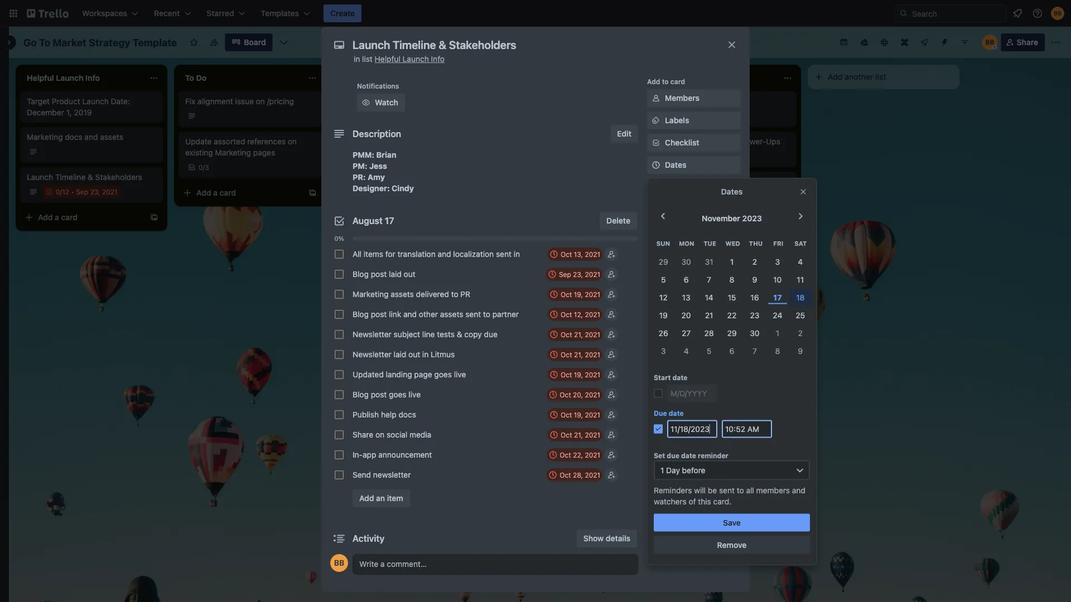 Task type: vqa. For each thing, say whether or not it's contained in the screenshot.


Task type: locate. For each thing, give the bounding box(es) containing it.
1 19, from the top
[[574, 291, 583, 299]]

add a card down cover
[[672, 217, 712, 227]]

2021 up the sep 23, 2021 on the top right
[[585, 251, 601, 258]]

0 vertical spatial 19,
[[574, 291, 583, 299]]

0 vertical spatial 8
[[730, 275, 735, 284]]

&
[[88, 173, 93, 182], [457, 330, 462, 339]]

make template
[[665, 474, 720, 483]]

sent for in
[[496, 250, 512, 259]]

post for link
[[371, 310, 387, 319]]

start date
[[654, 374, 688, 382]]

product
[[52, 97, 80, 106]]

1 horizontal spatial 7
[[753, 346, 757, 356]]

calendar power-up image
[[840, 37, 849, 46]]

2021 right 20,
[[585, 391, 601, 399]]

go to market strategy template
[[23, 36, 177, 48]]

sm image inside copy link
[[651, 451, 662, 462]]

1 horizontal spatial 3 button
[[767, 253, 789, 271]]

3 19, from the top
[[574, 411, 583, 419]]

1 vertical spatial bob builder (bobbuilder40) image
[[330, 555, 348, 573]]

1 horizontal spatial 17
[[774, 293, 782, 302]]

post left the link
[[371, 310, 387, 319]]

oct 28, 2021 button
[[546, 469, 603, 482]]

add a card button
[[337, 128, 462, 146], [179, 184, 304, 202], [20, 209, 145, 227], [654, 213, 779, 231], [496, 399, 621, 416]]

6 button down 22 button
[[721, 342, 744, 360]]

oct up the email newsletter link
[[561, 351, 572, 359]]

add a card for add a card button above tue
[[672, 217, 712, 227]]

2019
[[74, 108, 92, 117]]

1 horizontal spatial 4
[[798, 257, 803, 266]]

29
[[659, 257, 668, 266], [728, 329, 737, 338]]

sm image inside archive link
[[651, 501, 662, 512]]

nov inside nov 13, 2020 option
[[674, 112, 687, 120]]

2 button down thu
[[744, 253, 767, 271]]

live down the "litmus"
[[454, 370, 466, 380]]

oct 13, 2021 button
[[547, 248, 603, 261]]

oct down oct 12, 2021 button at the bottom right of the page
[[561, 331, 572, 339]]

blog down all
[[353, 270, 369, 279]]

19, down 20,
[[574, 411, 583, 419]]

0 vertical spatial due
[[484, 330, 498, 339]]

oct inside oct 20, 2021 button
[[560, 391, 571, 399]]

oct for to
[[561, 291, 572, 299]]

oct up oct 22, 2021 button
[[561, 431, 572, 439]]

2 oct 19, 2021 button from the top
[[547, 368, 603, 382]]

add a card down 0 / 3
[[196, 188, 236, 198]]

1 vertical spatial goes
[[389, 390, 407, 400]]

0 vertical spatial 3
[[205, 164, 209, 171]]

training down dates button
[[682, 177, 711, 186]]

post up publish help docs
[[371, 390, 387, 400]]

2 down 25 'button'
[[798, 329, 803, 338]]

0 horizontal spatial 5
[[661, 275, 666, 284]]

1 vertical spatial assets
[[391, 290, 414, 299]]

oct up oct 20, 2021 button
[[561, 371, 572, 379]]

20 button
[[675, 307, 698, 324]]

sm image
[[651, 115, 662, 126], [651, 137, 662, 148], [651, 429, 662, 440], [651, 473, 662, 484], [651, 501, 662, 512]]

21,
[[574, 331, 583, 339], [574, 351, 583, 359], [574, 431, 583, 439]]

oct for translation
[[561, 251, 572, 258]]

4 down "sat"
[[798, 257, 803, 266]]

sep down oct 13, 2021 button
[[559, 271, 571, 279]]

0 vertical spatial oct 21, 2021 button
[[548, 328, 603, 342]]

13, inside button
[[574, 251, 583, 258]]

5 button down power-ups on the right
[[652, 271, 675, 289]]

1 vertical spatial list
[[876, 72, 887, 81]]

a up pmm:
[[372, 133, 376, 142]]

0 vertical spatial 21,
[[574, 331, 583, 339]]

1 horizontal spatial 13,
[[689, 112, 698, 120]]

oct inside oct 13, 2021 button
[[561, 251, 572, 258]]

oct 21, 2021 for &
[[561, 331, 601, 339]]

sm image for members
[[651, 93, 662, 104]]

dates up the sales in the right top of the page
[[665, 160, 687, 170]]

goes
[[434, 370, 452, 380], [389, 390, 407, 400]]

0 horizontal spatial 9 button
[[744, 271, 767, 289]]

post for goes
[[371, 390, 387, 400]]

live
[[454, 370, 466, 380], [409, 390, 421, 400]]

16
[[751, 293, 759, 302]]

18 button
[[789, 289, 812, 307]]

day
[[666, 466, 680, 475]]

card down jul 31, 2020
[[537, 403, 553, 412]]

2 post from the top
[[371, 310, 387, 319]]

None text field
[[347, 35, 716, 55]]

live down updated landing page goes live
[[409, 390, 421, 400]]

0 vertical spatial sent
[[496, 250, 512, 259]]

sm image inside watch button
[[361, 97, 372, 108]]

31,
[[527, 378, 536, 386]]

2 nov from the top
[[674, 152, 687, 160]]

november 2023
[[702, 214, 762, 223]]

1 oct 19, 2021 from the top
[[561, 291, 601, 299]]

2 oct 21, 2021 button from the top
[[548, 348, 603, 362]]

share down publish
[[353, 431, 374, 440]]

13, for nov
[[689, 112, 698, 120]]

12 up 19
[[660, 293, 668, 302]]

sm image inside make template link
[[651, 473, 662, 484]]

november
[[702, 214, 741, 223]]

newsletter for newsletter subject line tests & copy due
[[353, 330, 392, 339]]

nov down the messaging
[[674, 112, 687, 120]]

blog up publish
[[353, 390, 369, 400]]

18
[[797, 293, 805, 302]]

oct inside oct 22, 2021 button
[[560, 452, 571, 459]]

oct for media
[[561, 431, 572, 439]]

sm image left watch
[[361, 97, 372, 108]]

0 vertical spatial 12
[[62, 188, 69, 196]]

1 vertical spatial 0
[[56, 188, 60, 196]]

1 vertical spatial 30 button
[[744, 324, 767, 342]]

17 down the 10 button
[[774, 293, 782, 302]]

0 for 0 / 12 • sep 23, 2021
[[56, 188, 60, 196]]

dates inside button
[[665, 160, 687, 170]]

10
[[774, 275, 782, 284]]

1 horizontal spatial sep
[[559, 271, 571, 279]]

23, down launch timeline & stakeholders link
[[90, 188, 100, 196]]

12 button
[[652, 289, 675, 307]]

0 vertical spatial 5
[[661, 275, 666, 284]]

another
[[845, 72, 874, 81]]

due right 'set'
[[667, 452, 680, 460]]

8 button up 15
[[721, 271, 744, 289]]

due right copy
[[484, 330, 498, 339]]

pr
[[461, 290, 471, 299]]

2 oct 19, 2021 from the top
[[561, 371, 601, 379]]

1 horizontal spatial assets
[[391, 290, 414, 299]]

references
[[247, 137, 286, 146]]

1 horizontal spatial &
[[457, 330, 462, 339]]

0 vertical spatial blog
[[353, 270, 369, 279]]

publish
[[353, 411, 379, 420]]

sm image left labels
[[651, 115, 662, 126]]

2 vertical spatial in
[[422, 350, 429, 359]]

sent up card.
[[719, 486, 735, 495]]

designer:
[[353, 184, 390, 193]]

date
[[673, 374, 688, 382], [669, 410, 684, 418], [681, 452, 697, 460]]

1 horizontal spatial 9
[[798, 346, 803, 356]]

13, inside option
[[689, 112, 698, 120]]

help
[[381, 411, 397, 420]]

19, for pr
[[574, 291, 583, 299]]

0 horizontal spatial /
[[60, 188, 62, 196]]

0 vertical spatial 0
[[199, 164, 203, 171]]

remove button
[[654, 537, 810, 554]]

Newsletter laid out in Litmus checkbox
[[335, 351, 344, 359]]

watch
[[375, 98, 398, 107]]

2 vertical spatial 3
[[661, 346, 666, 356]]

0 horizontal spatial 0
[[56, 188, 60, 196]]

Share on social media checkbox
[[335, 431, 344, 440]]

2 oct 21, 2021 from the top
[[561, 351, 601, 359]]

sent
[[496, 250, 512, 259], [466, 310, 481, 319], [719, 486, 735, 495]]

23, inside button
[[573, 271, 583, 279]]

0 horizontal spatial 2
[[753, 257, 757, 266]]

0 vertical spatial assets
[[100, 133, 123, 142]]

13,
[[689, 112, 698, 120], [574, 251, 583, 258]]

1 horizontal spatial launch
[[82, 97, 109, 106]]

3 blog from the top
[[353, 390, 369, 400]]

21, for litmus
[[574, 351, 583, 359]]

2 vertical spatial launch
[[27, 173, 53, 182]]

announcement
[[379, 451, 432, 460]]

to left "partner"
[[483, 310, 491, 319]]

oct 19, 2021 button down oct 20, 2021 button
[[547, 409, 603, 422]]

copy
[[465, 330, 482, 339]]

be
[[708, 486, 717, 495]]

19
[[660, 311, 668, 320]]

oct 20, 2021 button
[[547, 388, 603, 402]]

6 down 22 button
[[730, 346, 735, 356]]

marketing inside marketing docs and assets link
[[27, 133, 63, 142]]

nov for marketing
[[674, 152, 687, 160]]

oct inside "oct 28, 2021" button
[[560, 472, 571, 479]]

list right "another"
[[876, 72, 887, 81]]

in right localization on the top of the page
[[514, 250, 520, 259]]

oct up sep 23, 2021 button
[[561, 251, 572, 258]]

1 21, from the top
[[574, 331, 583, 339]]

email newsletter link
[[502, 362, 632, 373]]

19,
[[574, 291, 583, 299], [574, 371, 583, 379], [574, 411, 583, 419]]

0 vertical spatial nov
[[674, 112, 687, 120]]

1 vertical spatial 17
[[774, 293, 782, 302]]

sm image inside the checklist 'link'
[[651, 137, 662, 148]]

21, for &
[[574, 331, 583, 339]]

2021 up oct 20, 2021
[[585, 371, 601, 379]]

9 button down 25 'button'
[[789, 342, 812, 360]]

jul 31, 2020
[[516, 378, 554, 386]]

3 21, from the top
[[574, 431, 583, 439]]

2020 for training
[[696, 152, 713, 160]]

2 horizontal spatial in
[[514, 250, 520, 259]]

19, for live
[[574, 371, 583, 379]]

2 sm image from the top
[[651, 137, 662, 148]]

7 button down 23 button
[[744, 342, 767, 360]]

sm image inside the labels link
[[651, 115, 662, 126]]

december
[[27, 108, 64, 117]]

1 oct 19, 2021 button from the top
[[547, 288, 603, 301]]

17
[[385, 216, 394, 226], [774, 293, 782, 302]]

sat
[[795, 240, 807, 248]]

sm image inside members link
[[651, 93, 662, 104]]

oct 19, 2021 down oct 20, 2021
[[561, 411, 601, 419]]

on left social
[[376, 431, 385, 440]]

add a card
[[355, 133, 395, 142], [196, 188, 236, 198], [38, 213, 78, 222], [672, 217, 712, 227], [513, 403, 553, 412]]

4 sm image from the top
[[651, 473, 662, 484]]

post down items
[[371, 270, 387, 279]]

out up marketing assets delivered to pr at top left
[[404, 270, 416, 279]]

m/d/yyyy text field for start date
[[668, 385, 718, 403]]

23, down oct 13, 2021
[[573, 271, 583, 279]]

launch timeline & stakeholders link
[[27, 172, 156, 183]]

1 vertical spatial 4 button
[[675, 342, 698, 360]]

1 m/d/yyyy text field from the top
[[668, 385, 718, 403]]

list inside button
[[876, 72, 887, 81]]

8 down 24 button
[[775, 346, 780, 356]]

1 vertical spatial m/d/yyyy text field
[[668, 420, 718, 438]]

0 vertical spatial out
[[404, 270, 416, 279]]

7 down 23 button
[[753, 346, 757, 356]]

marketing inside august 17 group
[[353, 290, 389, 299]]

quotes/testimonials
[[344, 108, 414, 117]]

30 button up the confluence
[[675, 253, 698, 271]]

0 horizontal spatial 3
[[205, 164, 209, 171]]

oct 12, 2021
[[561, 311, 601, 319]]

2 horizontal spatial sent
[[719, 486, 735, 495]]

Blog post link and other assets sent to partner checkbox
[[335, 310, 344, 319]]

oct for tests
[[561, 331, 572, 339]]

oct 19, 2021 button for live
[[547, 368, 603, 382]]

last month image
[[657, 210, 670, 223]]

1 vertical spatial 12
[[660, 293, 668, 302]]

docs inside august 17 group
[[399, 411, 416, 420]]

3 post from the top
[[371, 390, 387, 400]]

0 down existing
[[199, 164, 203, 171]]

M/D/YYYY text field
[[668, 385, 718, 403], [668, 420, 718, 438]]

1 vertical spatial 7 button
[[744, 342, 767, 360]]

nov left 9,
[[674, 152, 687, 160]]

nov 13, 2020
[[674, 112, 716, 120]]

0 vertical spatial oct 19, 2021
[[561, 291, 601, 299]]

0 for 0 / 3
[[199, 164, 203, 171]]

move link
[[647, 425, 741, 443]]

1 vertical spatial 1 button
[[767, 324, 789, 342]]

29 button down sun
[[652, 253, 675, 271]]

Publish help docs checkbox
[[335, 411, 344, 420]]

gather
[[344, 97, 368, 106]]

4 button up 11
[[789, 253, 812, 271]]

sm image
[[651, 93, 662, 104], [361, 97, 372, 108], [651, 204, 662, 215], [651, 451, 662, 462]]

nov inside the nov 9, 2020 option
[[674, 152, 687, 160]]

add another list button
[[808, 65, 960, 89]]

0 vertical spatial 5 button
[[652, 271, 675, 289]]

docs right help
[[399, 411, 416, 420]]

2 m/d/yyyy text field from the top
[[668, 420, 718, 438]]

google
[[665, 294, 692, 304]]

marketing inside marketing training on power-ups link
[[661, 137, 697, 146]]

due date
[[654, 410, 684, 418]]

2020 right 9,
[[696, 152, 713, 160]]

2 vertical spatial oct 19, 2021
[[561, 411, 601, 419]]

1 for 1 day before
[[661, 466, 664, 475]]

tests
[[437, 330, 455, 339]]

open information menu image
[[1033, 8, 1044, 19]]

2 button down 25
[[789, 324, 812, 342]]

0 horizontal spatial goes
[[389, 390, 407, 400]]

august 17 group
[[330, 244, 639, 486]]

Newsletter subject line tests & copy due checkbox
[[335, 330, 344, 339]]

1 vertical spatial in
[[514, 250, 520, 259]]

1 horizontal spatial live
[[454, 370, 466, 380]]

1 oct 21, 2021 button from the top
[[548, 328, 603, 342]]

9 button up 16
[[744, 271, 767, 289]]

1 blog from the top
[[353, 270, 369, 279]]

2021 up the email newsletter link
[[585, 351, 601, 359]]

1 horizontal spatial 6 button
[[721, 342, 744, 360]]

1 horizontal spatial 2
[[798, 329, 803, 338]]

1 horizontal spatial sent
[[496, 250, 512, 259]]

newsletter down the link
[[353, 330, 392, 339]]

0 left •
[[56, 188, 60, 196]]

card down update assorted references on existing marketing pages
[[220, 188, 236, 198]]

1 vertical spatial 2020
[[696, 152, 713, 160]]

target product launch date: december 1, 2019
[[27, 97, 130, 117]]

launch up 2019
[[82, 97, 109, 106]]

0 horizontal spatial 6
[[684, 275, 689, 284]]

3 sm image from the top
[[651, 429, 662, 440]]

0 horizontal spatial 23,
[[90, 188, 100, 196]]

delete
[[607, 216, 631, 225]]

sm image left cover
[[651, 204, 662, 215]]

bob builder (bobbuilder40) image
[[1052, 7, 1065, 20], [330, 555, 348, 573]]

marketing for marketing docs and assets
[[27, 133, 63, 142]]

1 horizontal spatial 0
[[199, 164, 203, 171]]

19 button
[[652, 307, 675, 324]]

0 vertical spatial newsletter
[[353, 330, 392, 339]]

sent for to
[[466, 310, 481, 319]]

1 vertical spatial oct 19, 2021 button
[[547, 368, 603, 382]]

Nov 13, 2020 checkbox
[[661, 109, 719, 123]]

mon
[[679, 240, 695, 248]]

ups inside marketing training on power-ups link
[[766, 137, 781, 146]]

7
[[707, 275, 712, 284], [753, 346, 757, 356]]

add button button
[[647, 381, 741, 399]]

partner
[[493, 310, 519, 319]]

1 horizontal spatial share button
[[1002, 33, 1045, 51]]

1 vertical spatial post
[[371, 310, 387, 319]]

edit button
[[611, 125, 639, 143]]

archive link
[[647, 497, 741, 515]]

1 vertical spatial 30
[[750, 329, 760, 338]]

30 button down 23
[[744, 324, 767, 342]]

1 sm image from the top
[[651, 115, 662, 126]]

out up updated landing page goes live
[[409, 350, 420, 359]]

29 down sun
[[659, 257, 668, 266]]

1 vertical spatial oct 21, 2021
[[561, 351, 601, 359]]

Blog post laid out checkbox
[[335, 270, 344, 279]]

0 horizontal spatial 5 button
[[652, 271, 675, 289]]

2021 for out
[[585, 271, 601, 279]]

show menu image
[[1051, 37, 1062, 48]]

29 down 22 button
[[728, 329, 737, 338]]

19, up 12, on the bottom of page
[[574, 291, 583, 299]]

0 vertical spatial oct 19, 2021 button
[[547, 288, 603, 301]]

1 vertical spatial newsletter
[[353, 350, 392, 359]]

2 vertical spatial share
[[665, 524, 687, 533]]

Write a comment text field
[[353, 555, 639, 575]]

None checkbox
[[661, 190, 719, 203]]

marketing down blog post laid out
[[353, 290, 389, 299]]

oct down sep 23, 2021 button
[[561, 291, 572, 299]]

publish help docs
[[353, 411, 416, 420]]

/ left •
[[60, 188, 62, 196]]

fri
[[774, 240, 784, 248]]

0 horizontal spatial in
[[354, 54, 360, 64]]

1 button down wed
[[721, 253, 744, 271]]

0 horizontal spatial 9
[[753, 275, 758, 284]]

1 post from the top
[[371, 270, 387, 279]]

marketing down assorted
[[215, 148, 251, 157]]

2020 for doc
[[699, 112, 716, 120]]

1
[[730, 257, 734, 266], [776, 329, 780, 338], [589, 378, 592, 386], [661, 466, 664, 475]]

4 button down '27'
[[675, 342, 698, 360]]

5 sm image from the top
[[651, 501, 662, 512]]

oct 21, 2021 down the oct 12, 2021
[[561, 331, 601, 339]]

Board name text field
[[18, 33, 183, 51]]

sm image for labels
[[651, 115, 662, 126]]

0 vertical spatial 2 button
[[744, 253, 767, 271]]

1 vertical spatial sep
[[559, 271, 571, 279]]

marketing for marketing assets delivered to pr
[[353, 290, 389, 299]]

1 vertical spatial 13,
[[574, 251, 583, 258]]

labels
[[665, 116, 689, 125]]

add a card up pmm:
[[355, 133, 395, 142]]

30 for the right 30 button
[[750, 329, 760, 338]]

add a card for add a card button on top of brian
[[355, 133, 395, 142]]

update assorted references on existing marketing pages
[[185, 137, 297, 157]]

newsletter for newsletter laid out in litmus
[[353, 350, 392, 359]]

1 oct 21, 2021 from the top
[[561, 331, 601, 339]]

2021 down oct 13, 2021
[[585, 271, 601, 279]]

members link
[[647, 89, 741, 107]]

2 19, from the top
[[574, 371, 583, 379]]

oct inside oct 12, 2021 button
[[561, 311, 572, 319]]

nov for messaging
[[674, 112, 687, 120]]

0 vertical spatial oct 21, 2021
[[561, 331, 601, 339]]

2 blog from the top
[[353, 310, 369, 319]]

oct for and
[[561, 311, 572, 319]]

0 vertical spatial live
[[454, 370, 466, 380]]

2021 up the oct 12, 2021
[[585, 291, 601, 299]]

26 button
[[652, 324, 675, 342]]

and inside reminders will be sent to all members and watchers of this card.
[[792, 486, 806, 495]]

2 vertical spatial blog
[[353, 390, 369, 400]]

1,
[[66, 108, 72, 117]]

sm image left archive
[[651, 501, 662, 512]]

1 horizontal spatial 12
[[660, 293, 668, 302]]

sm image inside 'move' link
[[651, 429, 662, 440]]

in left the "litmus"
[[422, 350, 429, 359]]

sm image down add to card
[[651, 93, 662, 104]]

Updated landing page goes live checkbox
[[335, 371, 344, 380]]

6 button up 13
[[675, 271, 698, 289]]

power-
[[741, 137, 766, 146], [726, 177, 751, 186], [647, 256, 671, 264], [682, 339, 708, 348]]

2 vertical spatial sent
[[719, 486, 735, 495]]

1 nov from the top
[[674, 112, 687, 120]]

13, up the sep 23, 2021 on the top right
[[574, 251, 583, 258]]

1 vertical spatial laid
[[394, 350, 406, 359]]

1 horizontal spatial /
[[203, 164, 205, 171]]

add an item button
[[353, 490, 410, 508]]

landing
[[386, 370, 412, 380]]

in
[[354, 54, 360, 64], [514, 250, 520, 259], [422, 350, 429, 359]]

All items for translation and localization sent in checkbox
[[335, 250, 344, 259]]

8 button down 24 button
[[767, 342, 789, 360]]

2 horizontal spatial 3
[[776, 257, 780, 266]]

list
[[362, 54, 373, 64], [876, 72, 887, 81]]

0 vertical spatial /
[[203, 164, 205, 171]]

1 vertical spatial oct 21, 2021 button
[[548, 348, 603, 362]]

sm image left make
[[651, 473, 662, 484]]

2021 for translation
[[585, 251, 601, 258]]

2021 for and
[[585, 311, 601, 319]]

sm image inside cover 'link'
[[651, 204, 662, 215]]

add button
[[665, 385, 707, 394]]

thu
[[749, 240, 763, 248]]

add a card button up tue
[[654, 213, 779, 231]]

oct 13, 2021
[[561, 251, 601, 258]]

0 vertical spatial 7
[[707, 275, 712, 284]]

on inside update assorted references on existing marketing pages
[[288, 137, 297, 146]]

marketing for marketing training on power-ups
[[661, 137, 697, 146]]

0 horizontal spatial dates
[[665, 160, 687, 170]]

create from template… image
[[308, 189, 317, 198]]

1 horizontal spatial 5 button
[[698, 342, 721, 360]]

19, up 20,
[[574, 371, 583, 379]]

board link
[[225, 33, 273, 51]]

star or unstar board image
[[189, 38, 198, 47]]

2021 for in
[[585, 351, 601, 359]]

other
[[419, 310, 438, 319]]

& up 0 / 12 • sep 23, 2021
[[88, 173, 93, 182]]

show details
[[584, 534, 631, 544]]

launch left timeline
[[27, 173, 53, 182]]

training for sales
[[682, 177, 711, 186]]

3 oct 21, 2021 button from the top
[[548, 429, 603, 442]]

add a card button up brian
[[337, 128, 462, 146]]

3 for the leftmost 3 button
[[661, 346, 666, 356]]

2 21, from the top
[[574, 351, 583, 359]]

assets up the tests
[[440, 310, 463, 319]]

2 button
[[744, 253, 767, 271], [789, 324, 812, 342]]

add inside button
[[828, 72, 843, 81]]

oct for in
[[561, 351, 572, 359]]

date up before
[[681, 452, 697, 460]]

2020 down doc
[[699, 112, 716, 120]]

oct 20, 2021
[[560, 391, 601, 399]]



Task type: describe. For each thing, give the bounding box(es) containing it.
newsletter laid out in litmus
[[353, 350, 455, 359]]

15
[[728, 293, 736, 302]]

a up mon
[[689, 217, 693, 227]]

m/d/yyyy text field for due date
[[668, 420, 718, 438]]

1 vertical spatial live
[[409, 390, 421, 400]]

description
[[353, 129, 401, 139]]

oct down oct 20, 2021 button
[[561, 411, 572, 419]]

media
[[410, 431, 432, 440]]

power- down messaging doc link
[[741, 137, 766, 146]]

1 vertical spatial 6 button
[[721, 342, 744, 360]]

customize views image
[[278, 37, 289, 48]]

0 vertical spatial &
[[88, 173, 93, 182]]

helpful
[[375, 54, 401, 64]]

make
[[665, 474, 685, 483]]

remove
[[718, 541, 747, 550]]

0 horizontal spatial 7
[[707, 275, 712, 284]]

3 oct 19, 2021 button from the top
[[547, 409, 603, 422]]

august 17
[[353, 216, 394, 226]]

oct for live
[[560, 391, 571, 399]]

sep 23, 2021 button
[[546, 268, 603, 281]]

0 vertical spatial 3 button
[[767, 253, 789, 271]]

1 up oct 20, 2021
[[589, 378, 592, 386]]

on down messaging doc link
[[730, 137, 739, 146]]

marketing assets delivered to pr
[[353, 290, 471, 299]]

fix alignment issue on /pricing link
[[185, 96, 315, 107]]

0 vertical spatial 23,
[[90, 188, 100, 196]]

0 vertical spatial 8 button
[[721, 271, 744, 289]]

Search field
[[909, 5, 1006, 22]]

sun
[[657, 240, 670, 248]]

1 horizontal spatial 6
[[730, 346, 735, 356]]

1 vertical spatial 9 button
[[789, 342, 812, 360]]

sm image for checklist
[[651, 137, 662, 148]]

and right the link
[[404, 310, 417, 319]]

oct 22, 2021
[[560, 452, 601, 459]]

card up tue
[[695, 217, 712, 227]]

0 horizontal spatial 29 button
[[652, 253, 675, 271]]

sent inside reminders will be sent to all members and watchers of this card.
[[719, 486, 735, 495]]

1 vertical spatial 7
[[753, 346, 757, 356]]

blog for blog post laid out
[[353, 270, 369, 279]]

items
[[364, 250, 383, 259]]

doc
[[702, 97, 716, 106]]

ups inside add power-ups link
[[708, 339, 723, 348]]

date for start date
[[673, 374, 688, 382]]

card up members at the top right
[[671, 78, 685, 85]]

add a card button down jul 31, 2020
[[496, 399, 621, 416]]

pmm:
[[353, 150, 375, 160]]

1 horizontal spatial in
[[422, 350, 429, 359]]

power- down sun
[[647, 256, 671, 264]]

2021 right 22,
[[585, 452, 601, 459]]

sm image for move
[[651, 429, 662, 440]]

power ups image
[[921, 38, 930, 47]]

2021 for to
[[585, 291, 601, 299]]

add a card down jul 31, 2020
[[513, 403, 553, 412]]

12 inside button
[[660, 293, 668, 302]]

assorted
[[214, 137, 245, 146]]

1 horizontal spatial 8 button
[[767, 342, 789, 360]]

1 vertical spatial dates
[[721, 187, 743, 196]]

•
[[71, 188, 74, 196]]

due inside august 17 group
[[484, 330, 498, 339]]

share inside august 17 group
[[353, 431, 374, 440]]

and down 2019
[[85, 133, 98, 142]]

28 button
[[698, 324, 721, 342]]

Send newsletter checkbox
[[335, 471, 344, 480]]

2021 down the stakeholders
[[102, 188, 118, 196]]

0 / 12 • sep 23, 2021
[[56, 188, 118, 196]]

nov 9, 2020
[[674, 152, 713, 160]]

power- down '27'
[[682, 339, 708, 348]]

to up members at the top right
[[662, 78, 669, 85]]

2 horizontal spatial launch
[[403, 54, 429, 64]]

item
[[387, 494, 403, 503]]

22
[[728, 311, 737, 320]]

add a card button down 0 / 12 • sep 23, 2021
[[20, 209, 145, 227]]

2021 for goes
[[585, 371, 601, 379]]

tue
[[704, 240, 717, 248]]

stakeholders
[[95, 173, 142, 182]]

30 for the left 30 button
[[682, 257, 691, 266]]

0 vertical spatial sep
[[76, 188, 88, 196]]

a down the 31,
[[530, 403, 535, 412]]

ups inside sales training on power-ups link
[[751, 177, 766, 186]]

2021 down oct 20, 2021
[[585, 411, 601, 419]]

/pricing
[[267, 97, 294, 106]]

Nov 9, 2020 checkbox
[[661, 150, 716, 163]]

0 horizontal spatial 3 button
[[652, 342, 675, 360]]

26
[[659, 329, 668, 338]]

9,
[[689, 152, 695, 160]]

marketing training on power-ups link
[[661, 136, 790, 147]]

launch inside "target product launch date: december 1, 2019"
[[82, 97, 109, 106]]

0 vertical spatial 2
[[753, 257, 757, 266]]

oct 12, 2021 button
[[548, 308, 603, 321]]

15 button
[[721, 289, 744, 307]]

pm:
[[353, 162, 368, 171]]

notifications
[[357, 82, 399, 90]]

oct 28, 2021
[[560, 472, 601, 479]]

set
[[654, 452, 665, 460]]

add a card for add a card button below 0 / 12 • sep 23, 2021
[[38, 213, 78, 222]]

save button
[[654, 514, 810, 532]]

before
[[682, 466, 706, 475]]

13, for oct
[[574, 251, 583, 258]]

17 inside button
[[774, 293, 782, 302]]

oct for goes
[[561, 371, 572, 379]]

Blog post goes live checkbox
[[335, 391, 344, 400]]

0 notifications image
[[1011, 7, 1025, 20]]

2 vertical spatial 2020
[[538, 378, 554, 386]]

gather customer quotes/testimonials
[[344, 97, 414, 117]]

workspace visible image
[[210, 38, 218, 47]]

13 button
[[675, 289, 698, 307]]

template
[[687, 474, 720, 483]]

0 horizontal spatial 30 button
[[675, 253, 698, 271]]

a down update assorted references on existing marketing pages
[[213, 188, 218, 198]]

on right issue
[[256, 97, 265, 106]]

button
[[682, 385, 707, 394]]

fix
[[185, 97, 196, 106]]

date for due date
[[669, 410, 684, 418]]

delivered
[[416, 290, 449, 299]]

bob builder (bobbuilder40) image
[[983, 35, 998, 50]]

1 horizontal spatial 29
[[728, 329, 737, 338]]

25 button
[[789, 307, 812, 324]]

add a card button down 0 / 3
[[179, 184, 304, 202]]

share for the left share button
[[665, 524, 687, 533]]

0 horizontal spatial share button
[[647, 520, 741, 537]]

1 for leftmost 1 'button'
[[730, 257, 734, 266]]

Add time text field
[[722, 420, 772, 438]]

primary element
[[0, 0, 1072, 27]]

launch timeline & stakeholders
[[27, 173, 142, 182]]

28,
[[573, 472, 583, 479]]

a down 0 / 12 • sep 23, 2021
[[55, 213, 59, 222]]

0 horizontal spatial assets
[[100, 133, 123, 142]]

actions
[[647, 414, 672, 421]]

oct 21, 2021 button for litmus
[[548, 348, 603, 362]]

marketing docs and assets link
[[27, 132, 156, 143]]

sep inside sep 23, 2021 button
[[559, 271, 571, 279]]

sm image for copy
[[651, 451, 662, 462]]

oct 21, 2021 button for &
[[548, 328, 603, 342]]

search image
[[900, 9, 909, 18]]

1 horizontal spatial 30 button
[[744, 324, 767, 342]]

post for laid
[[371, 270, 387, 279]]

0 vertical spatial 6 button
[[675, 271, 698, 289]]

training for marketing
[[699, 137, 728, 146]]

0 horizontal spatial docs
[[65, 133, 82, 142]]

existing
[[185, 148, 213, 157]]

to left pr
[[451, 290, 459, 299]]

power- right on
[[726, 177, 751, 186]]

blog for blog post goes live
[[353, 390, 369, 400]]

5 for the right 5 button
[[707, 346, 712, 356]]

0 horizontal spatial 2 button
[[744, 253, 767, 271]]

1 vertical spatial out
[[409, 350, 420, 359]]

blog post goes live
[[353, 390, 421, 400]]

2021 for media
[[585, 431, 601, 439]]

switch to… image
[[8, 8, 19, 19]]

jul
[[516, 378, 525, 386]]

0 vertical spatial list
[[362, 54, 373, 64]]

3 oct 21, 2021 from the top
[[561, 431, 601, 439]]

0 vertical spatial 6
[[684, 275, 689, 284]]

google drive
[[665, 294, 713, 304]]

cover link
[[647, 201, 741, 219]]

20
[[682, 311, 691, 320]]

in list helpful launch info
[[354, 54, 445, 64]]

1 vertical spatial 2
[[798, 329, 803, 338]]

/ for 12
[[60, 188, 62, 196]]

to inside reminders will be sent to all members and watchers of this card.
[[737, 486, 744, 495]]

In-app announcement checkbox
[[335, 451, 344, 460]]

next month image
[[794, 210, 808, 223]]

edit
[[617, 129, 632, 138]]

0 / 3
[[199, 164, 209, 171]]

9 for 9 button to the bottom
[[798, 346, 803, 356]]

reminders will be sent to all members and watchers of this card.
[[654, 486, 806, 506]]

0 horizontal spatial 4 button
[[675, 342, 698, 360]]

2021 for live
[[585, 391, 601, 399]]

0 vertical spatial 9 button
[[744, 271, 767, 289]]

3 for the top 3 button
[[776, 257, 780, 266]]

close popover image
[[799, 188, 808, 196]]

card down •
[[61, 213, 78, 222]]

0 horizontal spatial launch
[[27, 173, 53, 182]]

on inside august 17 group
[[376, 431, 385, 440]]

3 oct 19, 2021 from the top
[[561, 411, 601, 419]]

0 horizontal spatial 12
[[62, 188, 69, 196]]

board
[[244, 38, 266, 47]]

sm image for watch
[[361, 97, 372, 108]]

14 button
[[698, 289, 721, 307]]

1 vertical spatial due
[[667, 452, 680, 460]]

2021 for tests
[[585, 331, 601, 339]]

Jul 31, 2020 checkbox
[[502, 375, 558, 388]]

0 vertical spatial 7 button
[[698, 271, 721, 289]]

/ for 3
[[203, 164, 205, 171]]

oct 19, 2021 for pr
[[561, 291, 601, 299]]

1 horizontal spatial 8
[[775, 346, 780, 356]]

and right translation
[[438, 250, 451, 259]]

1 for 1 'button' to the bottom
[[776, 329, 780, 338]]

sm image for archive
[[651, 501, 662, 512]]

0 vertical spatial laid
[[389, 270, 402, 279]]

add a card for add a card button under 0 / 3
[[196, 188, 236, 198]]

date:
[[111, 97, 130, 106]]

0 vertical spatial bob builder (bobbuilder40) image
[[1052, 7, 1065, 20]]

fix alignment issue on /pricing
[[185, 97, 294, 106]]

1 horizontal spatial goes
[[434, 370, 452, 380]]

oct 19, 2021 button for pr
[[547, 288, 603, 301]]

23
[[750, 311, 760, 320]]

1 vertical spatial 4
[[684, 346, 689, 356]]

dates button
[[647, 156, 741, 174]]

5 for the left 5 button
[[661, 275, 666, 284]]

Marketing assets delivered to PR checkbox
[[335, 290, 344, 299]]

9 for topmost 9 button
[[753, 275, 758, 284]]

wed
[[726, 240, 741, 248]]

28
[[705, 329, 714, 338]]

21 button
[[698, 307, 721, 324]]

0 vertical spatial in
[[354, 54, 360, 64]]

details
[[606, 534, 631, 544]]

1 horizontal spatial 7 button
[[744, 342, 767, 360]]

24 button
[[767, 307, 789, 324]]

0 horizontal spatial 29
[[659, 257, 668, 266]]

2 vertical spatial newsletter
[[524, 363, 563, 372]]

make template link
[[647, 470, 741, 488]]

blog post link and other assets sent to partner
[[353, 310, 519, 319]]

delete link
[[600, 212, 637, 230]]

2021 right 28,
[[585, 472, 601, 479]]

0 vertical spatial 4 button
[[789, 253, 812, 271]]

0 horizontal spatial 1 button
[[721, 253, 744, 271]]

marketing inside update assorted references on existing marketing pages
[[215, 148, 251, 157]]

oct 21, 2021 for litmus
[[561, 351, 601, 359]]

watch button
[[357, 94, 405, 112]]

add an item
[[359, 494, 403, 503]]

blog for blog post link and other assets sent to partner
[[353, 310, 369, 319]]

0 vertical spatial 4
[[798, 257, 803, 266]]

& inside august 17 group
[[457, 330, 462, 339]]

messaging
[[661, 97, 700, 106]]

update assorted references on existing marketing pages link
[[185, 136, 315, 159]]

12,
[[574, 311, 583, 319]]

start
[[654, 374, 671, 382]]

oct 19, 2021 for live
[[561, 371, 601, 379]]

link
[[389, 310, 401, 319]]

0 vertical spatial 17
[[385, 216, 394, 226]]

card up brian
[[378, 133, 395, 142]]

2 vertical spatial date
[[681, 452, 697, 460]]

copy link
[[647, 448, 741, 465]]

1 horizontal spatial 2 button
[[789, 324, 812, 342]]

all
[[353, 250, 362, 259]]

create from template… image
[[150, 213, 159, 222]]

subject
[[394, 330, 420, 339]]

share for share button to the right
[[1017, 38, 1039, 47]]

1 vertical spatial 29 button
[[721, 324, 744, 342]]

this
[[698, 497, 712, 506]]

sm image for make template
[[651, 473, 662, 484]]

cover
[[665, 205, 687, 214]]

pmm: brian pm: jess pr: amy designer: cindy
[[353, 150, 414, 193]]

2 vertical spatial assets
[[440, 310, 463, 319]]

localization
[[453, 250, 494, 259]]

app
[[363, 451, 376, 460]]



